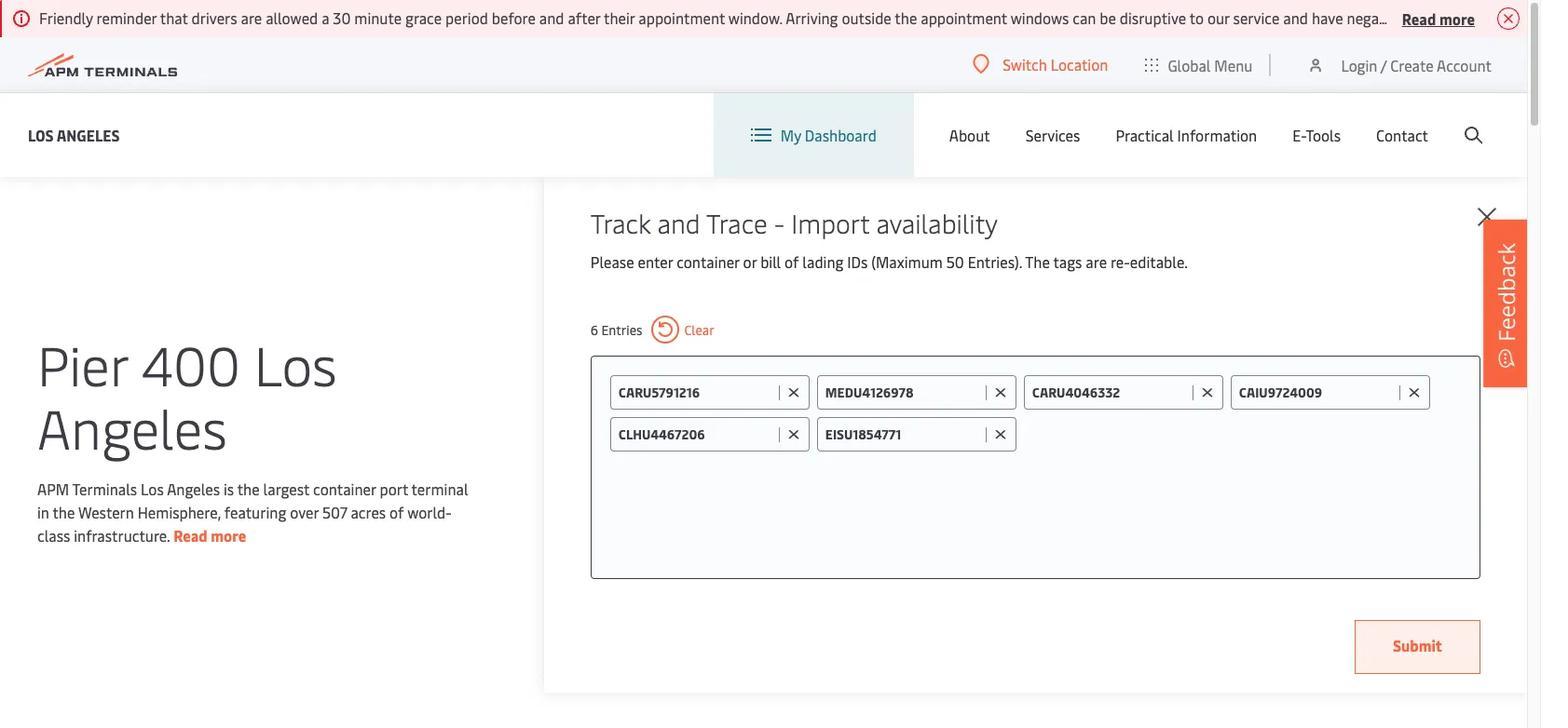 Task type: vqa. For each thing, say whether or not it's contained in the screenshot.
we inside the For vehicles left in storage for a longer period, we offer long-term storage maintenance (LTSM) including the removal of foils, washing, battery check, battery charging and replacement, tyre pressure check, reporting and more.
no



Task type: locate. For each thing, give the bounding box(es) containing it.
to
[[1190, 7, 1204, 28]]

1 vertical spatial of
[[390, 502, 404, 523]]

about button
[[950, 93, 991, 177]]

2 horizontal spatial and
[[1284, 7, 1309, 28]]

1 horizontal spatial and
[[658, 205, 701, 241]]

their
[[604, 7, 635, 28]]

0 vertical spatial are
[[241, 7, 262, 28]]

0 vertical spatial more
[[1440, 8, 1476, 28]]

angeles
[[57, 124, 120, 145], [37, 390, 227, 464], [167, 479, 220, 499]]

the
[[895, 7, 918, 28], [237, 479, 260, 499], [53, 502, 75, 523]]

read down hemisphere,
[[174, 525, 208, 546]]

read more down hemisphere,
[[174, 525, 246, 546]]

drivers left w on the top right of the page
[[1485, 7, 1531, 28]]

0 horizontal spatial read more
[[174, 525, 246, 546]]

2 vertical spatial angeles
[[167, 479, 220, 499]]

more inside button
[[1440, 8, 1476, 28]]

please
[[591, 252, 635, 272]]

contact
[[1377, 125, 1429, 145]]

in
[[37, 502, 49, 523]]

0 vertical spatial read more
[[1403, 8, 1476, 28]]

read up login / create account
[[1403, 8, 1437, 28]]

switch
[[1003, 54, 1048, 75]]

more for "read more" link
[[211, 525, 246, 546]]

switch location
[[1003, 54, 1109, 75]]

1 appointment from the left
[[639, 7, 725, 28]]

tools
[[1306, 125, 1341, 145]]

pier
[[37, 327, 128, 400]]

terminal
[[412, 479, 469, 499]]

appointment left windows
[[921, 7, 1008, 28]]

login
[[1342, 55, 1378, 75]]

read inside button
[[1403, 8, 1437, 28]]

and left after
[[540, 7, 564, 28]]

appointment right their
[[639, 7, 725, 28]]

2 horizontal spatial the
[[895, 7, 918, 28]]

0 horizontal spatial are
[[241, 7, 262, 28]]

track and trace - import availability
[[591, 205, 998, 241]]

of down port
[[390, 502, 404, 523]]

clear button
[[652, 316, 715, 344]]

0 horizontal spatial read
[[174, 525, 208, 546]]

the right is
[[237, 479, 260, 499]]

more down featuring
[[211, 525, 246, 546]]

1 horizontal spatial los
[[141, 479, 164, 499]]

and up enter
[[658, 205, 701, 241]]

Entered ID text field
[[619, 384, 775, 402], [826, 384, 981, 402], [1033, 384, 1188, 402], [619, 426, 775, 444]]

Entered ID text field
[[1240, 384, 1395, 402], [826, 426, 981, 444]]

more up account at the top right of page
[[1440, 8, 1476, 28]]

0 vertical spatial container
[[677, 252, 740, 272]]

outside
[[842, 7, 892, 28]]

1 vertical spatial more
[[211, 525, 246, 546]]

30
[[333, 7, 351, 28]]

Type or paste your IDs here text field
[[1024, 418, 1462, 451]]

more
[[1440, 8, 1476, 28], [211, 525, 246, 546]]

1 vertical spatial container
[[313, 479, 376, 499]]

location
[[1051, 54, 1109, 75]]

read more link
[[174, 525, 246, 546]]

read for read more button
[[1403, 8, 1437, 28]]

angeles inside apm terminals los angeles is the largest container port terminal in the western hemisphere, featuring over 507 acres of world- class infrastructure.
[[167, 479, 220, 499]]

drivers right that
[[192, 7, 237, 28]]

the right in
[[53, 502, 75, 523]]

my
[[781, 125, 802, 145]]

practical
[[1116, 125, 1174, 145]]

western
[[78, 502, 134, 523]]

0 vertical spatial read
[[1403, 8, 1437, 28]]

menu
[[1215, 55, 1253, 75]]

1 vertical spatial read more
[[174, 525, 246, 546]]

0 vertical spatial los
[[28, 124, 54, 145]]

reminder
[[97, 7, 157, 28]]

1 vertical spatial entered id text field
[[826, 426, 981, 444]]

login / create account
[[1342, 55, 1492, 75]]

2 appointment from the left
[[921, 7, 1008, 28]]

los
[[28, 124, 54, 145], [254, 327, 337, 400], [141, 479, 164, 499]]

1 horizontal spatial read
[[1403, 8, 1437, 28]]

read more
[[1403, 8, 1476, 28], [174, 525, 246, 546]]

and left have
[[1284, 7, 1309, 28]]

tags
[[1054, 252, 1083, 272]]

read
[[1403, 8, 1437, 28], [174, 525, 208, 546]]

/
[[1381, 55, 1388, 75]]

after
[[568, 7, 601, 28]]

angeles inside pier 400 los angeles
[[37, 390, 227, 464]]

largest
[[263, 479, 310, 499]]

1 vertical spatial los
[[254, 327, 337, 400]]

e-tools
[[1293, 125, 1341, 145]]

1 horizontal spatial read more
[[1403, 8, 1476, 28]]

are left the allowed
[[241, 7, 262, 28]]

track
[[591, 205, 651, 241]]

0 horizontal spatial the
[[53, 502, 75, 523]]

drivers
[[192, 7, 237, 28], [1485, 7, 1531, 28]]

1 horizontal spatial drivers
[[1485, 7, 1531, 28]]

container
[[677, 252, 740, 272], [313, 479, 376, 499]]

lading
[[803, 252, 844, 272]]

0 vertical spatial of
[[785, 252, 799, 272]]

1 horizontal spatial entered id text field
[[1240, 384, 1395, 402]]

practical information
[[1116, 125, 1258, 145]]

on
[[1465, 7, 1482, 28]]

angeles for terminals
[[167, 479, 220, 499]]

-
[[774, 205, 785, 241]]

1 horizontal spatial the
[[237, 479, 260, 499]]

hemisphere,
[[138, 502, 221, 523]]

1 vertical spatial are
[[1086, 252, 1108, 272]]

about
[[950, 125, 991, 145]]

los inside apm terminals los angeles is the largest container port terminal in the western hemisphere, featuring over 507 acres of world- class infrastructure.
[[141, 479, 164, 499]]

1 horizontal spatial appointment
[[921, 7, 1008, 28]]

pier 400 los angeles
[[37, 327, 337, 464]]

create
[[1391, 55, 1434, 75]]

container left or
[[677, 252, 740, 272]]

dashboard
[[805, 125, 877, 145]]

0 horizontal spatial drivers
[[192, 7, 237, 28]]

import
[[792, 205, 870, 241]]

0 horizontal spatial container
[[313, 479, 376, 499]]

feedback
[[1492, 243, 1522, 342]]

1 horizontal spatial more
[[1440, 8, 1476, 28]]

the right outside
[[895, 7, 918, 28]]

container up 507
[[313, 479, 376, 499]]

1 horizontal spatial of
[[785, 252, 799, 272]]

1 vertical spatial angeles
[[37, 390, 227, 464]]

1 drivers from the left
[[192, 7, 237, 28]]

are
[[241, 7, 262, 28], [1086, 252, 1108, 272]]

0 horizontal spatial appointment
[[639, 7, 725, 28]]

los inside pier 400 los angeles
[[254, 327, 337, 400]]

0 horizontal spatial of
[[390, 502, 404, 523]]

friendly reminder that drivers are allowed a 30 minute grace period before and after their appointment window. arriving outside the appointment windows can be disruptive to our service and have negative impacts on drivers w
[[39, 7, 1542, 28]]

terminals
[[72, 479, 137, 499]]

of inside apm terminals los angeles is the largest container port terminal in the western hemisphere, featuring over 507 acres of world- class infrastructure.
[[390, 502, 404, 523]]

global menu
[[1168, 55, 1253, 75]]

are left re-
[[1086, 252, 1108, 272]]

2 vertical spatial the
[[53, 502, 75, 523]]

0 horizontal spatial more
[[211, 525, 246, 546]]

0 vertical spatial angeles
[[57, 124, 120, 145]]

read more up login / create account
[[1403, 8, 1476, 28]]

2 vertical spatial los
[[141, 479, 164, 499]]

port
[[380, 479, 408, 499]]

container inside apm terminals los angeles is the largest container port terminal in the western hemisphere, featuring over 507 acres of world- class infrastructure.
[[313, 479, 376, 499]]

2 horizontal spatial los
[[254, 327, 337, 400]]

of
[[785, 252, 799, 272], [390, 502, 404, 523]]

of right bill
[[785, 252, 799, 272]]

submit
[[1394, 636, 1443, 656]]

negative
[[1348, 7, 1404, 28]]

appointment
[[639, 7, 725, 28], [921, 7, 1008, 28]]

50
[[947, 252, 965, 272]]

1 vertical spatial read
[[174, 525, 208, 546]]



Task type: describe. For each thing, give the bounding box(es) containing it.
editable.
[[1131, 252, 1188, 272]]

read more button
[[1403, 7, 1476, 30]]

entries).
[[968, 252, 1023, 272]]

allowed
[[266, 7, 318, 28]]

los angeles link
[[28, 124, 120, 147]]

the
[[1026, 252, 1050, 272]]

practical information button
[[1116, 93, 1258, 177]]

bill
[[761, 252, 781, 272]]

be
[[1100, 7, 1117, 28]]

a
[[322, 7, 330, 28]]

windows
[[1011, 7, 1070, 28]]

e-
[[1293, 125, 1306, 145]]

1 horizontal spatial are
[[1086, 252, 1108, 272]]

clear
[[685, 321, 715, 339]]

information
[[1178, 125, 1258, 145]]

enter
[[638, 252, 673, 272]]

can
[[1073, 7, 1097, 28]]

global
[[1168, 55, 1211, 75]]

disruptive
[[1120, 7, 1187, 28]]

more for read more button
[[1440, 8, 1476, 28]]

before
[[492, 7, 536, 28]]

global menu button
[[1127, 37, 1272, 93]]

6
[[591, 321, 599, 339]]

have
[[1312, 7, 1344, 28]]

service
[[1234, 7, 1280, 28]]

grace
[[406, 7, 442, 28]]

0 horizontal spatial and
[[540, 7, 564, 28]]

0 vertical spatial the
[[895, 7, 918, 28]]

read more for read more button
[[1403, 8, 1476, 28]]

availability
[[877, 205, 998, 241]]

feedback button
[[1484, 220, 1531, 388]]

is
[[224, 479, 234, 499]]

account
[[1437, 55, 1492, 75]]

world-
[[408, 502, 452, 523]]

over
[[290, 502, 319, 523]]

infrastructure.
[[74, 525, 170, 546]]

0 vertical spatial entered id text field
[[1240, 384, 1395, 402]]

services button
[[1026, 93, 1081, 177]]

los for pier 400 los angeles
[[254, 327, 337, 400]]

los for apm terminals los angeles is the largest container port terminal in the western hemisphere, featuring over 507 acres of world- class infrastructure.
[[141, 479, 164, 499]]

period
[[446, 7, 488, 28]]

class
[[37, 525, 70, 546]]

angeles for 400
[[37, 390, 227, 464]]

switch location button
[[973, 54, 1109, 75]]

services
[[1026, 125, 1081, 145]]

that
[[160, 7, 188, 28]]

los angeles
[[28, 124, 120, 145]]

400
[[142, 327, 240, 400]]

submit button
[[1355, 621, 1481, 675]]

(maximum
[[872, 252, 943, 272]]

1 horizontal spatial container
[[677, 252, 740, 272]]

507
[[322, 502, 347, 523]]

1 vertical spatial the
[[237, 479, 260, 499]]

login / create account link
[[1307, 37, 1492, 92]]

our
[[1208, 7, 1230, 28]]

close alert image
[[1498, 7, 1520, 30]]

acres
[[351, 502, 386, 523]]

contact button
[[1377, 93, 1429, 177]]

entries
[[602, 321, 643, 339]]

minute
[[355, 7, 402, 28]]

re-
[[1111, 252, 1131, 272]]

window.
[[729, 7, 783, 28]]

read more for "read more" link
[[174, 525, 246, 546]]

impacts
[[1408, 7, 1461, 28]]

please enter container or bill of lading ids (maximum 50 entries). the tags are re-editable.
[[591, 252, 1188, 272]]

0 horizontal spatial entered id text field
[[826, 426, 981, 444]]

read for "read more" link
[[174, 525, 208, 546]]

featuring
[[225, 502, 286, 523]]

apm terminals los angeles is the largest container port terminal in the western hemisphere, featuring over 507 acres of world- class infrastructure.
[[37, 479, 469, 546]]

arriving
[[786, 7, 839, 28]]

friendly
[[39, 7, 93, 28]]

e-tools button
[[1293, 93, 1341, 177]]

la secondary image
[[81, 475, 407, 729]]

2 drivers from the left
[[1485, 7, 1531, 28]]

my dashboard
[[781, 125, 877, 145]]

0 horizontal spatial los
[[28, 124, 54, 145]]



